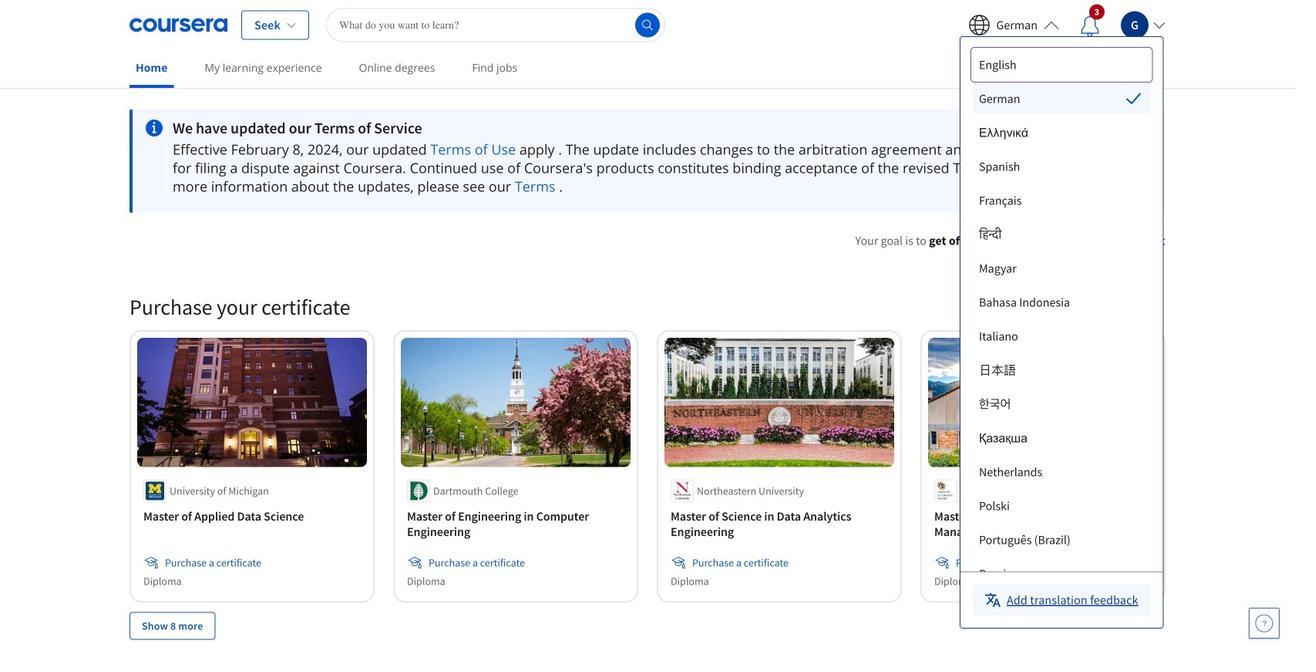 Task type: vqa. For each thing, say whether or not it's contained in the screenshot.
SEARCH BOX
yes



Task type: describe. For each thing, give the bounding box(es) containing it.
help center image
[[1256, 614, 1274, 633]]

collection purchase your certificate element
[[120, 268, 1176, 654]]



Task type: locate. For each thing, give the bounding box(es) containing it.
main content
[[0, 90, 1296, 654]]

None search field
[[326, 8, 666, 42]]

menu
[[974, 49, 1151, 654]]

coursera image
[[130, 13, 228, 37]]

radio item
[[974, 83, 1151, 114]]



